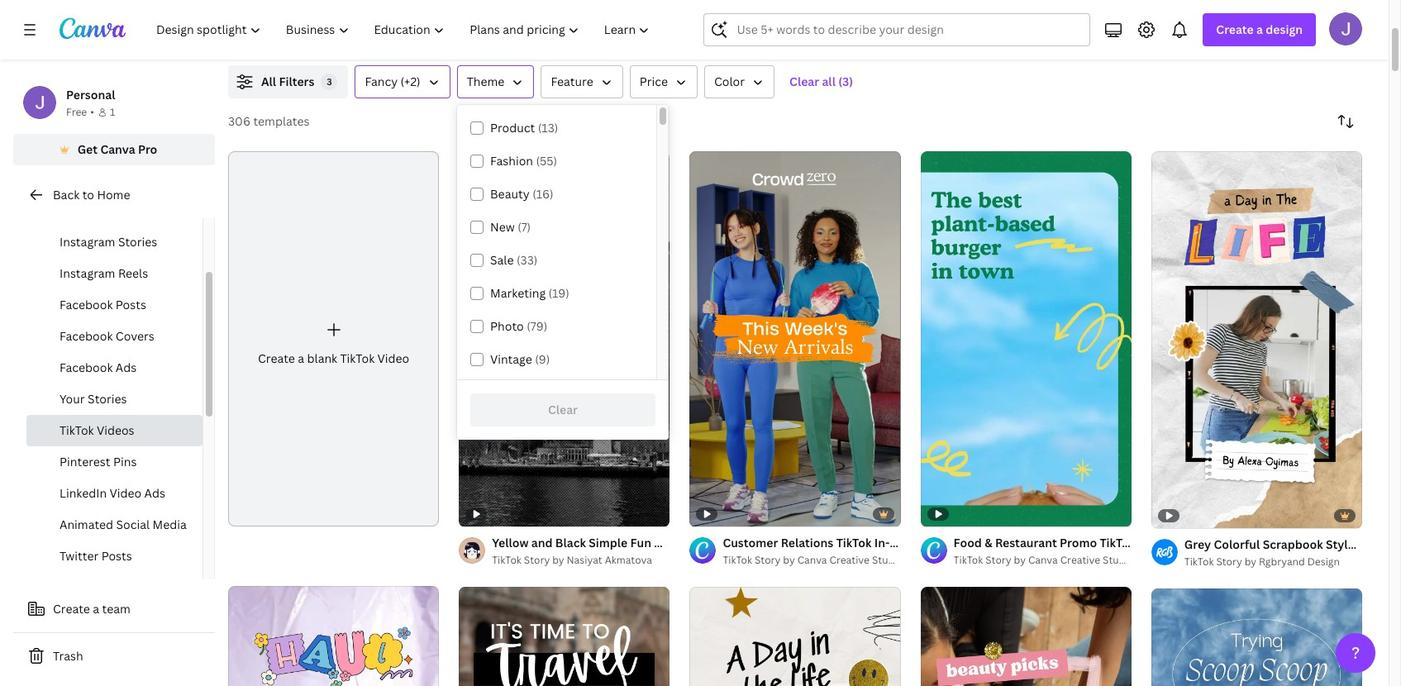 Task type: vqa. For each thing, say whether or not it's contained in the screenshot.
photos
no



Task type: locate. For each thing, give the bounding box(es) containing it.
posts inside 'link'
[[118, 203, 149, 218]]

0 horizontal spatial clear
[[548, 402, 578, 418]]

0 vertical spatial a
[[1257, 22, 1264, 37]]

all
[[261, 74, 276, 89]]

1 horizontal spatial ads
[[144, 485, 165, 501]]

stories up "reels"
[[118, 234, 157, 250]]

facebook up facebook ads
[[60, 328, 113, 344]]

Search search field
[[737, 14, 1080, 45]]

posts up instagram stories link
[[118, 203, 149, 218]]

0 horizontal spatial video
[[110, 485, 142, 501]]

animated social media
[[60, 517, 187, 533]]

posts down animated social media link
[[101, 548, 132, 564]]

story
[[524, 553, 550, 567], [755, 553, 781, 567], [986, 553, 1012, 567], [1217, 555, 1243, 569]]

1 vertical spatial video
[[110, 485, 142, 501]]

posts
[[118, 203, 149, 218], [116, 297, 146, 313], [101, 548, 132, 564]]

price
[[640, 74, 668, 89]]

marketing (19)
[[490, 285, 570, 301]]

linkedin
[[60, 485, 107, 501]]

all
[[822, 74, 836, 89]]

0 horizontal spatial tiktok story by canva creative studio
[[723, 553, 904, 567]]

0 horizontal spatial canva
[[100, 141, 135, 157]]

1 horizontal spatial studio
[[1103, 553, 1135, 567]]

ads down covers
[[116, 360, 137, 375]]

a inside create a design dropdown button
[[1257, 22, 1264, 37]]

2 vertical spatial video
[[772, 535, 804, 550]]

3 instagram from the top
[[60, 265, 115, 281]]

instagram stories link
[[26, 227, 203, 258]]

0 horizontal spatial tiktok story by canva creative studio link
[[723, 552, 904, 569]]

create left blank
[[258, 350, 295, 366]]

tiktok video templates image
[[1010, 0, 1363, 45]]

feature button
[[541, 65, 623, 98]]

1 horizontal spatial a
[[298, 350, 304, 366]]

back
[[53, 187, 80, 203]]

clear for clear
[[548, 402, 578, 418]]

media
[[153, 517, 187, 533]]

create a blank tiktok video
[[258, 350, 409, 366]]

1 vertical spatial stories
[[88, 391, 127, 407]]

1 horizontal spatial clear
[[790, 74, 820, 89]]

pro
[[138, 141, 157, 157]]

product
[[490, 120, 535, 136]]

1 vertical spatial facebook
[[60, 328, 113, 344]]

0 vertical spatial instagram
[[60, 203, 115, 218]]

akmatova
[[605, 553, 652, 567]]

0 vertical spatial facebook
[[60, 297, 113, 313]]

0 horizontal spatial studio
[[872, 553, 904, 567]]

2 vertical spatial a
[[93, 601, 99, 617]]

1 creative from the left
[[830, 553, 870, 567]]

fancy
[[365, 74, 398, 89]]

2 horizontal spatial canva
[[1029, 553, 1058, 567]]

photo
[[490, 318, 524, 334]]

clear left all
[[790, 74, 820, 89]]

a inside 'create a blank tiktok video' element
[[298, 350, 304, 366]]

scrapbook
[[1263, 536, 1324, 552]]

1 vertical spatial create
[[258, 350, 295, 366]]

create for create a blank tiktok video
[[258, 350, 295, 366]]

twitter posts link
[[26, 541, 203, 572]]

3 facebook from the top
[[60, 360, 113, 375]]

posts for facebook posts
[[116, 297, 146, 313]]

covers
[[116, 328, 154, 344]]

create inside create a team button
[[53, 601, 90, 617]]

price button
[[630, 65, 698, 98]]

create inside 'create a blank tiktok video' element
[[258, 350, 295, 366]]

linkedin video ads link
[[26, 478, 203, 509]]

0 vertical spatial clear
[[790, 74, 820, 89]]

video
[[378, 350, 409, 366], [110, 485, 142, 501], [772, 535, 804, 550]]

instagram inside 'link'
[[60, 203, 115, 218]]

create for create a team
[[53, 601, 90, 617]]

instagram posts link
[[26, 195, 203, 227]]

back to home link
[[13, 179, 215, 212]]

facebook up your stories
[[60, 360, 113, 375]]

stories for instagram stories
[[118, 234, 157, 250]]

a for blank
[[298, 350, 304, 366]]

video down pins
[[110, 485, 142, 501]]

0 horizontal spatial ads
[[116, 360, 137, 375]]

2 horizontal spatial a
[[1257, 22, 1264, 37]]

a left team
[[93, 601, 99, 617]]

pins
[[113, 454, 137, 470]]

2 creative from the left
[[1061, 553, 1101, 567]]

your
[[60, 391, 85, 407]]

a left blank
[[298, 350, 304, 366]]

new
[[490, 219, 515, 235]]

1 studio from the left
[[872, 553, 904, 567]]

1 vertical spatial clear
[[548, 402, 578, 418]]

None search field
[[704, 13, 1091, 46]]

0 horizontal spatial create
[[53, 601, 90, 617]]

video inside "yellow and black simple fun playful travel tiktok video tiktok story by nasiyat akmatova"
[[772, 535, 804, 550]]

animated
[[60, 517, 113, 533]]

rgbryand
[[1259, 555, 1305, 569]]

(19)
[[549, 285, 570, 301]]

create for create a design
[[1217, 22, 1254, 37]]

facebook posts
[[60, 297, 146, 313]]

2 vertical spatial instagram
[[60, 265, 115, 281]]

a left design
[[1257, 22, 1264, 37]]

1 horizontal spatial video
[[378, 350, 409, 366]]

1 instagram from the top
[[60, 203, 115, 218]]

clear down (9)
[[548, 402, 578, 418]]

tiktok story by canva creative studio link
[[723, 552, 904, 569], [954, 552, 1135, 569]]

2 horizontal spatial video
[[772, 535, 804, 550]]

1 horizontal spatial tiktok story by canva creative studio link
[[954, 552, 1135, 569]]

2 vertical spatial posts
[[101, 548, 132, 564]]

1 vertical spatial posts
[[116, 297, 146, 313]]

Sort by button
[[1330, 105, 1363, 138]]

tiktok story by canva creative studio
[[723, 553, 904, 567], [954, 553, 1135, 567]]

1 horizontal spatial create
[[258, 350, 295, 366]]

facebook posts link
[[26, 289, 203, 321]]

instagram for instagram reels
[[60, 265, 115, 281]]

stories inside "link"
[[88, 391, 127, 407]]

a inside create a team button
[[93, 601, 99, 617]]

2 instagram from the top
[[60, 234, 115, 250]]

stories
[[118, 234, 157, 250], [88, 391, 127, 407]]

playful
[[654, 535, 694, 550]]

posts for twitter posts
[[101, 548, 132, 564]]

videos
[[97, 423, 134, 438]]

fancy (+2)
[[365, 74, 421, 89]]

sale (33)
[[490, 252, 538, 268]]

1 horizontal spatial tiktok story by canva creative studio
[[954, 553, 1135, 567]]

beauty (16)
[[490, 186, 554, 202]]

(33)
[[517, 252, 538, 268]]

1 facebook from the top
[[60, 297, 113, 313]]

2 vertical spatial create
[[53, 601, 90, 617]]

canva
[[100, 141, 135, 157], [798, 553, 827, 567], [1029, 553, 1058, 567]]

(7)
[[518, 219, 531, 235]]

ads up media
[[144, 485, 165, 501]]

simple
[[589, 535, 628, 550]]

and
[[532, 535, 553, 550]]

fun
[[631, 535, 652, 550]]

(+2)
[[401, 74, 421, 89]]

free
[[66, 105, 87, 119]]

0 horizontal spatial creative
[[830, 553, 870, 567]]

0 vertical spatial create
[[1217, 22, 1254, 37]]

creative
[[830, 553, 870, 567], [1061, 553, 1101, 567]]

feature
[[551, 74, 594, 89]]

twitter
[[60, 548, 99, 564]]

black
[[556, 535, 586, 550]]

video right blank
[[378, 350, 409, 366]]

get canva pro button
[[13, 134, 215, 165]]

posts down "reels"
[[116, 297, 146, 313]]

1 horizontal spatial canva
[[798, 553, 827, 567]]

story inside "yellow and black simple fun playful travel tiktok video tiktok story by nasiyat akmatova"
[[524, 553, 550, 567]]

team
[[102, 601, 131, 617]]

1 vertical spatial ads
[[144, 485, 165, 501]]

1 vertical spatial a
[[298, 350, 304, 366]]

fashion (55)
[[490, 153, 557, 169]]

a
[[1257, 22, 1264, 37], [298, 350, 304, 366], [93, 601, 99, 617]]

stories down facebook ads link
[[88, 391, 127, 407]]

video right 'travel'
[[772, 535, 804, 550]]

create left design
[[1217, 22, 1254, 37]]

facebook down instagram reels
[[60, 297, 113, 313]]

create a design
[[1217, 22, 1303, 37]]

tiktok
[[340, 350, 375, 366], [60, 423, 94, 438], [733, 535, 769, 550], [492, 553, 522, 567], [723, 553, 753, 567], [954, 553, 983, 567], [1185, 555, 1214, 569]]

colorful
[[1214, 536, 1260, 552]]

free •
[[66, 105, 94, 119]]

0 vertical spatial ads
[[116, 360, 137, 375]]

create inside create a design dropdown button
[[1217, 22, 1254, 37]]

clear all (3) button
[[782, 65, 862, 98]]

trash link
[[13, 640, 215, 673]]

create left team
[[53, 601, 90, 617]]

(13)
[[538, 120, 558, 136]]

0 vertical spatial posts
[[118, 203, 149, 218]]

by inside "yellow and black simple fun playful travel tiktok video tiktok story by nasiyat akmatova"
[[553, 553, 564, 567]]

clear
[[790, 74, 820, 89], [548, 402, 578, 418]]

create
[[1217, 22, 1254, 37], [258, 350, 295, 366], [53, 601, 90, 617]]

instagram for instagram stories
[[60, 234, 115, 250]]

filters
[[279, 74, 315, 89]]

1 horizontal spatial creative
[[1061, 553, 1101, 567]]

2 horizontal spatial create
[[1217, 22, 1254, 37]]

0 horizontal spatial a
[[93, 601, 99, 617]]

vintage (9)
[[490, 351, 550, 367]]

1 vertical spatial instagram
[[60, 234, 115, 250]]

2 facebook from the top
[[60, 328, 113, 344]]

create a team button
[[13, 593, 215, 626]]

2 studio from the left
[[1103, 553, 1135, 567]]

color
[[715, 74, 745, 89]]

2 vertical spatial facebook
[[60, 360, 113, 375]]

by
[[553, 553, 564, 567], [783, 553, 795, 567], [1014, 553, 1026, 567], [1245, 555, 1257, 569]]

0 vertical spatial stories
[[118, 234, 157, 250]]

0 vertical spatial video
[[378, 350, 409, 366]]



Task type: describe. For each thing, give the bounding box(es) containing it.
(79)
[[527, 318, 548, 334]]

facebook covers link
[[26, 321, 203, 352]]

canva inside button
[[100, 141, 135, 157]]

canva for first tiktok story by canva creative studio link from the right
[[1029, 553, 1058, 567]]

a for team
[[93, 601, 99, 617]]

creative for first tiktok story by canva creative studio link from the right
[[1061, 553, 1101, 567]]

canva for second tiktok story by canva creative studio link from the right
[[798, 553, 827, 567]]

blank
[[307, 350, 338, 366]]

grey
[[1185, 536, 1212, 552]]

clear for clear all (3)
[[790, 74, 820, 89]]

linkedin video ads
[[60, 485, 165, 501]]

grey colorful scrapbook style tiktok v tiktok story by rgbryand design
[[1185, 536, 1402, 569]]

facebook for facebook covers
[[60, 328, 113, 344]]

product (13)
[[490, 120, 558, 136]]

stories for your stories
[[88, 391, 127, 407]]

your stories
[[60, 391, 127, 407]]

306 templates
[[228, 113, 310, 129]]

to
[[82, 187, 94, 203]]

yellow and black simple fun playful travel tiktok video link
[[492, 534, 804, 552]]

by inside the grey colorful scrapbook style tiktok v tiktok story by rgbryand design
[[1245, 555, 1257, 569]]

instagram for instagram posts
[[60, 203, 115, 218]]

sale
[[490, 252, 514, 268]]

marketing
[[490, 285, 546, 301]]

(3)
[[839, 74, 854, 89]]

new (7)
[[490, 219, 531, 235]]

pinterest pins link
[[26, 447, 203, 478]]

2 tiktok story by canva creative studio link from the left
[[954, 552, 1135, 569]]

jacob simon image
[[1330, 12, 1363, 45]]

theme
[[467, 74, 505, 89]]

trash
[[53, 648, 83, 664]]

photo (79)
[[490, 318, 548, 334]]

personal
[[66, 87, 115, 103]]

facebook ads
[[60, 360, 137, 375]]

(9)
[[535, 351, 550, 367]]

social
[[116, 517, 150, 533]]

reels
[[118, 265, 148, 281]]

travel
[[696, 535, 731, 550]]

vintage
[[490, 351, 532, 367]]

tiktok
[[1358, 536, 1392, 552]]

(16)
[[533, 186, 554, 202]]

clear all (3)
[[790, 74, 854, 89]]

instagram reels
[[60, 265, 148, 281]]

facebook for facebook ads
[[60, 360, 113, 375]]

animated social media link
[[26, 509, 203, 541]]

create a blank tiktok video element
[[228, 151, 439, 526]]

get canva pro
[[77, 141, 157, 157]]

instagram stories
[[60, 234, 157, 250]]

create a blank tiktok video link
[[228, 151, 439, 526]]

1 tiktok story by canva creative studio from the left
[[723, 553, 904, 567]]

tiktok videos
[[60, 423, 134, 438]]

(55)
[[536, 153, 557, 169]]

fancy (+2) button
[[355, 65, 450, 98]]

posts for instagram posts
[[118, 203, 149, 218]]

home
[[97, 187, 130, 203]]

nasiyat
[[567, 553, 603, 567]]

tiktok story by nasiyat akmatova link
[[492, 552, 670, 569]]

pinterest
[[60, 454, 110, 470]]

1
[[110, 105, 115, 119]]

studio for first tiktok story by canva creative studio link from the right
[[1103, 553, 1135, 567]]

v
[[1395, 536, 1402, 552]]

clear button
[[471, 394, 656, 427]]

get
[[77, 141, 98, 157]]

twitter posts
[[60, 548, 132, 564]]

fashion
[[490, 153, 533, 169]]

tiktok inside the grey colorful scrapbook style tiktok v tiktok story by rgbryand design
[[1185, 555, 1214, 569]]

facebook for facebook posts
[[60, 297, 113, 313]]

instagram posts
[[60, 203, 149, 218]]

facebook covers
[[60, 328, 154, 344]]

story inside the grey colorful scrapbook style tiktok v tiktok story by rgbryand design
[[1217, 555, 1243, 569]]

a for design
[[1257, 22, 1264, 37]]

1 tiktok story by canva creative studio link from the left
[[723, 552, 904, 569]]

style
[[1326, 536, 1355, 552]]

grey colorful scrapbook style tiktok v link
[[1185, 536, 1402, 554]]

2 tiktok story by canva creative studio from the left
[[954, 553, 1135, 567]]

yellow and black simple fun playful travel tiktok video tiktok story by nasiyat akmatova
[[492, 535, 804, 567]]

instagram reels link
[[26, 258, 203, 289]]

top level navigation element
[[146, 13, 664, 46]]

all filters
[[261, 74, 315, 89]]

design
[[1308, 555, 1340, 569]]

create a design button
[[1203, 13, 1316, 46]]

creative for second tiktok story by canva creative studio link from the right
[[830, 553, 870, 567]]

design
[[1266, 22, 1303, 37]]

3 filter options selected element
[[321, 74, 338, 90]]

theme button
[[457, 65, 535, 98]]

306
[[228, 113, 251, 129]]

tiktok story by rgbryand design link
[[1185, 554, 1363, 570]]

yellow
[[492, 535, 529, 550]]

beauty
[[490, 186, 530, 202]]

•
[[90, 105, 94, 119]]

templates
[[253, 113, 310, 129]]

studio for second tiktok story by canva creative studio link from the right
[[872, 553, 904, 567]]



